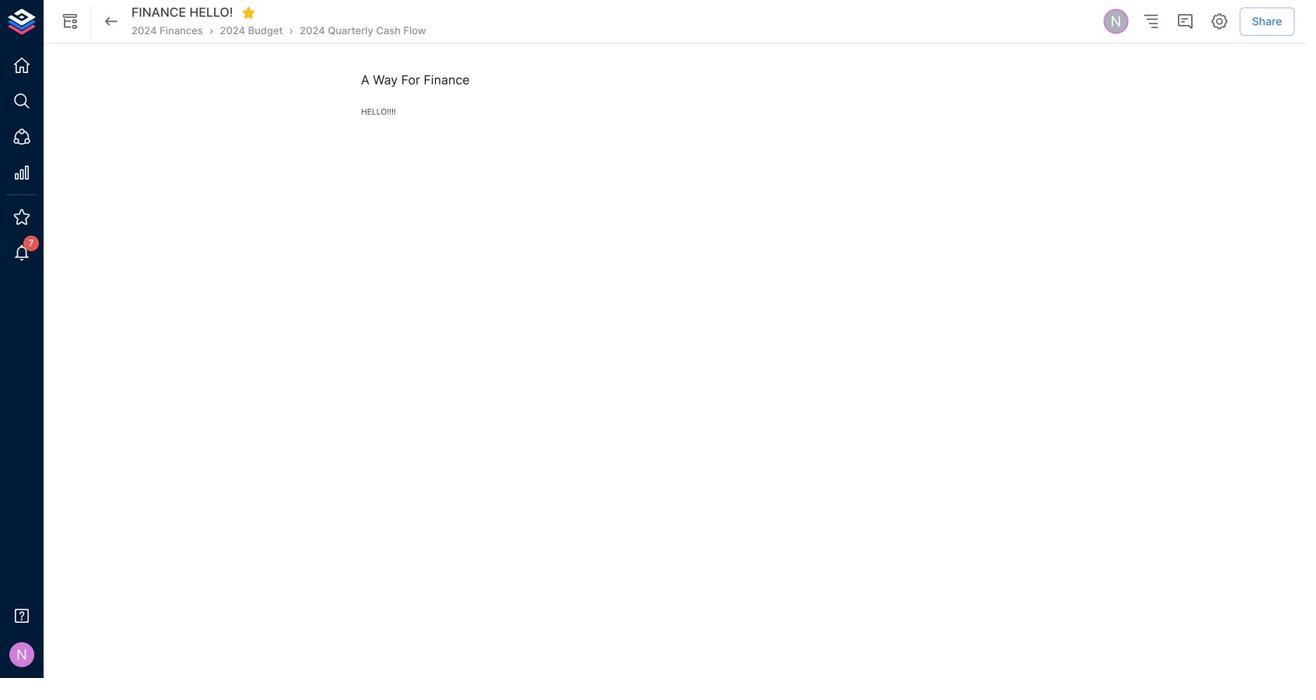 Task type: locate. For each thing, give the bounding box(es) containing it.
settings image
[[1210, 12, 1229, 31]]

remove favorite image
[[242, 6, 256, 20]]

show wiki image
[[61, 12, 79, 31]]

go back image
[[102, 12, 121, 31]]

table of contents image
[[1142, 12, 1160, 31]]



Task type: vqa. For each thing, say whether or not it's contained in the screenshot.
that
no



Task type: describe. For each thing, give the bounding box(es) containing it.
comments image
[[1176, 12, 1195, 31]]



